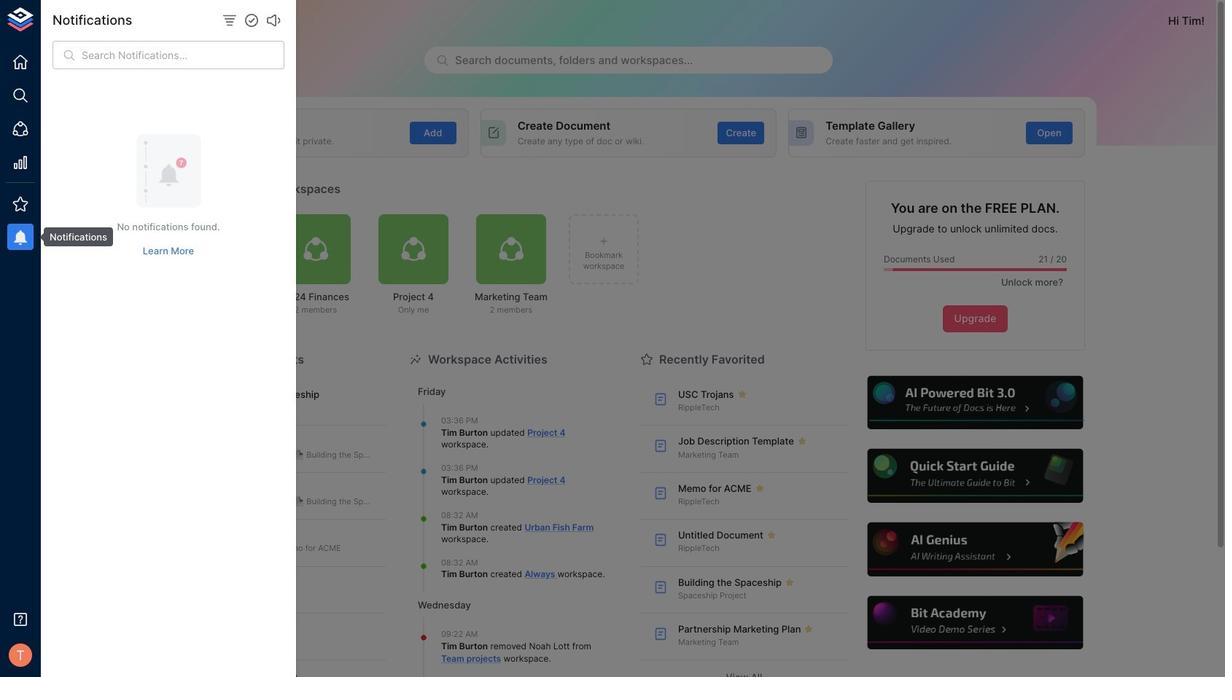 Task type: describe. For each thing, give the bounding box(es) containing it.
mark all read image
[[243, 12, 260, 29]]

2 help image from the top
[[866, 448, 1086, 505]]

Search Notifications... text field
[[82, 41, 285, 69]]



Task type: locate. For each thing, give the bounding box(es) containing it.
1 help image from the top
[[866, 374, 1086, 432]]

3 help image from the top
[[866, 521, 1086, 579]]

sound on image
[[265, 12, 282, 29]]

tooltip
[[34, 228, 113, 247]]

4 help image from the top
[[866, 595, 1086, 653]]

help image
[[866, 374, 1086, 432], [866, 448, 1086, 505], [866, 521, 1086, 579], [866, 595, 1086, 653]]



Task type: vqa. For each thing, say whether or not it's contained in the screenshot.
Rich Embeds 'button'
no



